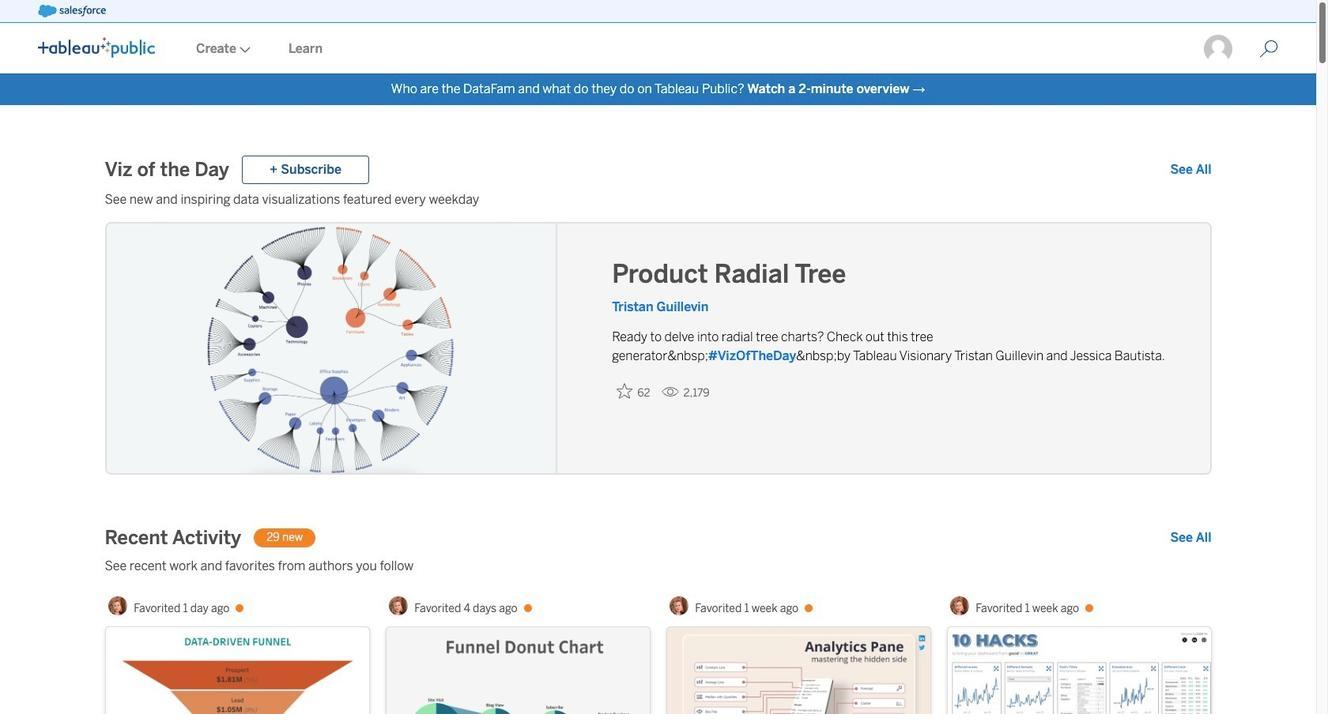Task type: locate. For each thing, give the bounding box(es) containing it.
2 angela drucioc image from the left
[[670, 597, 689, 616]]

4 workbook thumbnail image from the left
[[948, 628, 1211, 715]]

recent activity heading
[[105, 526, 241, 551]]

add favorite image
[[617, 383, 633, 399]]

1 angela drucioc image from the left
[[109, 597, 128, 616]]

3 workbook thumbnail image from the left
[[667, 628, 930, 715]]

2 angela drucioc image from the left
[[951, 597, 970, 616]]

1 horizontal spatial angela drucioc image
[[670, 597, 689, 616]]

0 horizontal spatial angela drucioc image
[[109, 597, 128, 616]]

angela drucioc image for 2nd "workbook thumbnail" from right
[[670, 597, 689, 616]]

angela drucioc image
[[109, 597, 128, 616], [670, 597, 689, 616]]

angela drucioc image
[[389, 597, 408, 616], [951, 597, 970, 616]]

angela drucioc image for 4th "workbook thumbnail" from left
[[951, 597, 970, 616]]

create image
[[236, 47, 251, 53]]

1 angela drucioc image from the left
[[389, 597, 408, 616]]

workbook thumbnail image
[[106, 628, 369, 715], [386, 628, 650, 715], [667, 628, 930, 715], [948, 628, 1211, 715]]

0 horizontal spatial angela drucioc image
[[389, 597, 408, 616]]

1 horizontal spatial angela drucioc image
[[951, 597, 970, 616]]



Task type: vqa. For each thing, say whether or not it's contained in the screenshot.
fourth Workbook thumbnail from the right
yes



Task type: describe. For each thing, give the bounding box(es) containing it.
tableau public viz of the day image
[[106, 224, 558, 477]]

see recent work and favorites from authors you follow element
[[105, 557, 1212, 576]]

see all viz of the day element
[[1171, 161, 1212, 179]]

angela drucioc image for 4th "workbook thumbnail" from right
[[109, 597, 128, 616]]

see new and inspiring data visualizations featured every weekday element
[[105, 191, 1212, 210]]

go to search image
[[1241, 40, 1298, 59]]

logo image
[[38, 37, 155, 58]]

salesforce logo image
[[38, 5, 106, 17]]

2 workbook thumbnail image from the left
[[386, 628, 650, 715]]

see all recent activity element
[[1171, 529, 1212, 548]]

Add Favorite button
[[612, 379, 655, 405]]

angela drucioc image for 2nd "workbook thumbnail"
[[389, 597, 408, 616]]

viz of the day heading
[[105, 157, 229, 183]]

1 workbook thumbnail image from the left
[[106, 628, 369, 715]]



